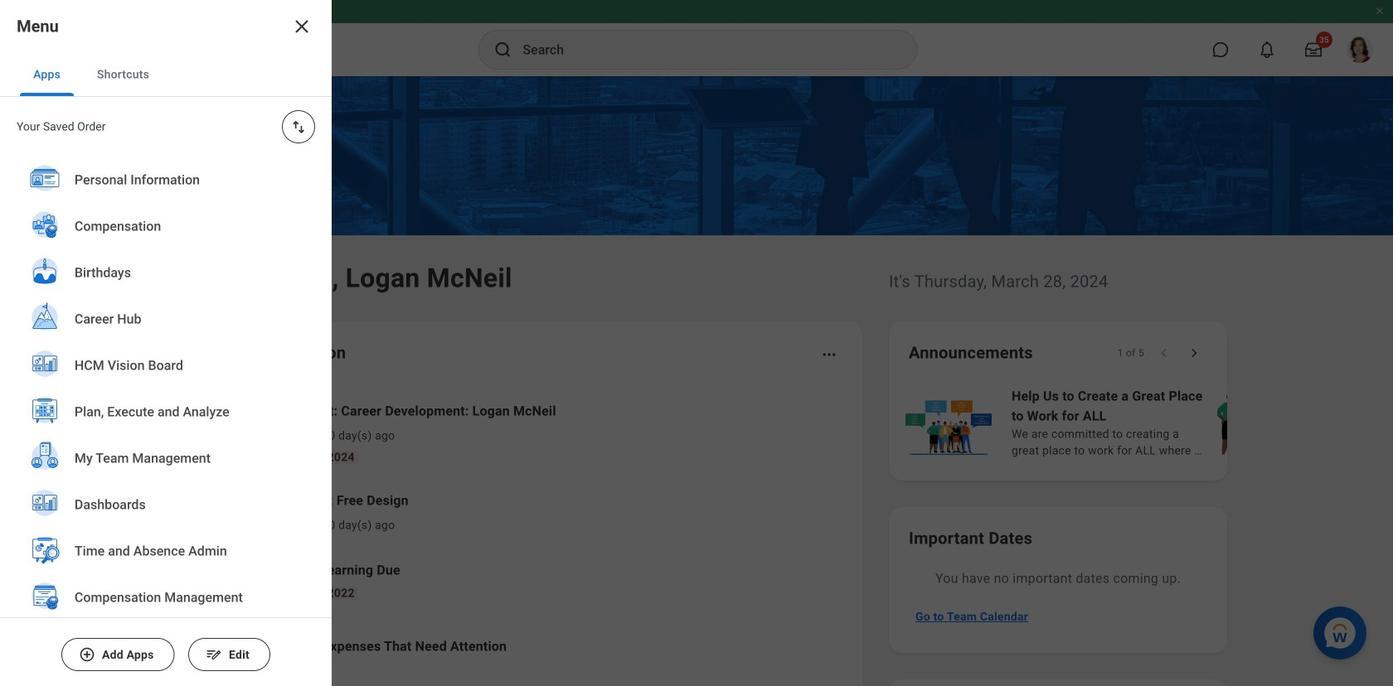 Task type: describe. For each thing, give the bounding box(es) containing it.
chevron right small image
[[1186, 345, 1202, 362]]

sort image
[[290, 119, 307, 135]]

search image
[[493, 40, 513, 60]]

global navigation dialog
[[0, 0, 332, 687]]

plus circle image
[[79, 647, 95, 663]]

text edit image
[[205, 647, 222, 663]]

dashboard expenses image
[[210, 634, 235, 659]]



Task type: locate. For each thing, give the bounding box(es) containing it.
notifications large image
[[1259, 41, 1275, 58]]

chevron left small image
[[1156, 345, 1173, 362]]

banner
[[0, 0, 1393, 76]]

profile logan mcneil element
[[1337, 32, 1383, 68]]

inbox image
[[210, 420, 235, 445]]

inbox large image
[[1305, 41, 1322, 58]]

book open image
[[210, 568, 235, 593]]

x image
[[292, 17, 312, 36]]

main content
[[0, 76, 1393, 687]]

close environment banner image
[[1375, 6, 1385, 16]]

status
[[1118, 347, 1144, 360]]

tab list
[[0, 53, 332, 97]]

list
[[0, 157, 332, 687], [902, 385, 1393, 461], [186, 388, 843, 680]]



Task type: vqa. For each thing, say whether or not it's contained in the screenshot.
Tax
no



